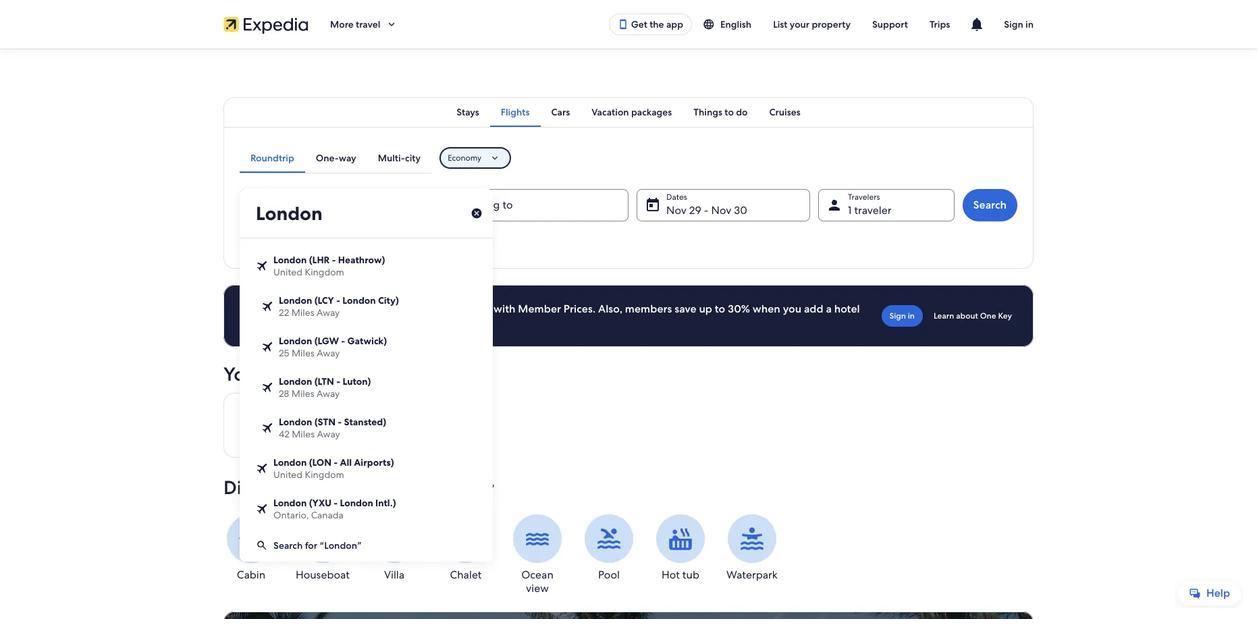 Task type: describe. For each thing, give the bounding box(es) containing it.
with
[[494, 302, 516, 316]]

your recent searches
[[224, 362, 403, 386]]

view
[[526, 582, 549, 596]]

london for (stn
[[279, 416, 312, 428]]

kingdom inside london (lon - all airports) united kingdom
[[305, 469, 344, 481]]

for
[[305, 540, 317, 552]]

nov left 29
[[667, 203, 687, 217]]

cars
[[552, 106, 570, 118]]

pool button
[[582, 515, 637, 582]]

one
[[980, 311, 997, 321]]

stay for add a place to stay
[[322, 235, 339, 247]]

ocean
[[522, 568, 554, 582]]

kingdom inside the london (lhr - heathrow) united kingdom
[[305, 266, 344, 278]]

your for list
[[790, 18, 810, 30]]

to inside things to do link
[[725, 106, 734, 118]]

more
[[330, 18, 354, 30]]

28
[[279, 388, 289, 400]]

hot
[[662, 568, 680, 582]]

add for add a car
[[364, 235, 383, 247]]

york
[[337, 403, 360, 417]]

things to do
[[694, 106, 748, 118]]

to right place
[[310, 235, 319, 247]]

in inside the stays in new york tue, nov 21 – sat, nov 25 2 travelers • 1 room
[[299, 403, 308, 417]]

ontario,
[[274, 509, 309, 521]]

villa button
[[367, 515, 422, 582]]

the
[[650, 18, 664, 30]]

pool
[[598, 568, 620, 582]]

a right add
[[826, 302, 832, 316]]

sat,
[[328, 420, 344, 432]]

tab list containing stays
[[224, 97, 1034, 127]]

multi-
[[378, 152, 405, 164]]

multi-city
[[378, 152, 421, 164]]

things
[[694, 106, 723, 118]]

cars link
[[541, 97, 581, 127]]

small image for london (lcy - london city)
[[261, 301, 274, 313]]

ocean view
[[522, 568, 554, 596]]

save
[[675, 302, 697, 316]]

luton)
[[343, 376, 371, 388]]

a left the car
[[385, 235, 390, 247]]

42
[[279, 428, 290, 440]]

member
[[518, 302, 561, 316]]

nov 29 - nov 30 button
[[637, 189, 810, 222]]

heathrow)
[[338, 254, 385, 266]]

london (yxu - london intl.) ontario, canada
[[274, 497, 396, 521]]

ocean view button
[[510, 515, 565, 596]]

discover
[[224, 475, 298, 500]]

hot tub
[[662, 568, 700, 582]]

small image for london (ltn - luton)
[[261, 382, 274, 394]]

english
[[721, 18, 752, 30]]

london for (lcy
[[279, 294, 312, 307]]

25 inside "london (lgw - gatwick) 25 miles away"
[[279, 347, 289, 359]]

- for (lhr
[[332, 254, 336, 266]]

car
[[392, 235, 405, 247]]

–
[[320, 420, 326, 432]]

- for (stn
[[338, 416, 342, 428]]

hot tub button
[[653, 515, 708, 582]]

away for (stn
[[317, 428, 340, 440]]

flights
[[501, 106, 530, 118]]

100,000
[[416, 302, 458, 316]]

all
[[340, 457, 352, 469]]

london for (lon
[[274, 457, 307, 469]]

stays for stays
[[457, 106, 479, 118]]

•
[[316, 435, 320, 447]]

- for (yxu
[[334, 497, 338, 509]]

cabin button
[[224, 515, 279, 582]]

city
[[405, 152, 421, 164]]

30
[[734, 203, 748, 217]]

- for (ltn
[[336, 376, 340, 388]]

things to do link
[[683, 97, 759, 127]]

list your property link
[[763, 12, 862, 36]]

stays in new york tue, nov 21 – sat, nov 25 2 travelers • 1 room
[[269, 403, 377, 447]]

airports)
[[354, 457, 394, 469]]

city)
[[378, 294, 399, 307]]

london for (lgw
[[279, 335, 312, 347]]

30%
[[728, 302, 750, 316]]

nov 29 - nov 30
[[667, 203, 748, 217]]

small image inside 'english' button
[[703, 18, 715, 30]]

(yxu
[[309, 497, 332, 509]]

room
[[328, 435, 351, 447]]

miles for (lgw
[[292, 347, 315, 359]]

away inside london (lcy - london city) 22 miles away
[[317, 307, 340, 319]]

1 inside the stays in new york tue, nov 21 – sat, nov 25 2 travelers • 1 room
[[322, 435, 326, 447]]

stay for discover your new favorite stay
[[460, 475, 495, 500]]

main content containing your recent searches
[[0, 49, 1258, 619]]

vacation
[[592, 106, 629, 118]]

miles for (ltn
[[292, 388, 314, 400]]

trips link
[[919, 12, 961, 36]]

more travel button
[[319, 8, 409, 41]]

small image for london (lon - all airports)
[[256, 463, 268, 475]]

london (lcy - london city) 22 miles away
[[279, 294, 399, 319]]

london (ltn - luton) 28 miles away
[[279, 376, 371, 400]]

small image up your
[[261, 341, 274, 353]]

29
[[689, 203, 702, 217]]

one-way
[[316, 152, 356, 164]]

small image for london (stn - stansted)
[[261, 422, 274, 434]]

trailing image
[[386, 18, 398, 30]]

traveler
[[855, 203, 892, 217]]

learn
[[934, 311, 955, 321]]

1 traveler
[[848, 203, 892, 217]]

clear leaving from image
[[471, 207, 483, 220]]

add a car
[[364, 235, 405, 247]]



Task type: vqa. For each thing, say whether or not it's contained in the screenshot.
Welcome,
no



Task type: locate. For each thing, give the bounding box(es) containing it.
about
[[957, 311, 979, 321]]

more travel
[[330, 18, 380, 30]]

london inside "london (lgw - gatwick) 25 miles away"
[[279, 335, 312, 347]]

1 vertical spatial stays
[[269, 403, 296, 417]]

away for (ltn
[[317, 388, 340, 400]]

get the app link
[[609, 14, 692, 35]]

away inside london (stn - stansted) 42 miles away
[[317, 428, 340, 440]]

sign in right the communication center icon
[[1004, 18, 1034, 30]]

stays inside the stays in new york tue, nov 21 – sat, nov 25 2 travelers • 1 room
[[269, 403, 296, 417]]

london left the 'city)'
[[343, 294, 376, 307]]

1 horizontal spatial stays
[[457, 106, 479, 118]]

london for (lhr
[[274, 254, 307, 266]]

0 vertical spatial tab list
[[224, 97, 1034, 127]]

search for "london"
[[274, 540, 362, 552]]

1 inside 1 traveler dropdown button
[[848, 203, 852, 217]]

multi-city link
[[367, 143, 432, 173]]

intl.)
[[376, 497, 396, 509]]

support
[[873, 18, 908, 30]]

(stn
[[315, 416, 336, 428]]

stay
[[322, 235, 339, 247], [460, 475, 495, 500]]

london inside london (lon - all airports) united kingdom
[[274, 457, 307, 469]]

tue,
[[269, 420, 287, 432]]

london (stn - stansted) 42 miles away
[[279, 416, 386, 440]]

0 vertical spatial sign in
[[1004, 18, 1034, 30]]

small image left english
[[703, 18, 715, 30]]

0 vertical spatial kingdom
[[305, 266, 344, 278]]

- inside london (yxu - london intl.) ontario, canada
[[334, 497, 338, 509]]

0 vertical spatial stays
[[457, 106, 479, 118]]

sign in button
[[994, 8, 1045, 41]]

0 vertical spatial stay
[[322, 235, 339, 247]]

1 vertical spatial 1
[[322, 435, 326, 447]]

small image down 'discover'
[[256, 503, 268, 515]]

miles right 28
[[292, 388, 314, 400]]

1 horizontal spatial sign
[[1004, 18, 1024, 30]]

10%
[[312, 302, 331, 316]]

away inside london (ltn - luton) 28 miles away
[[317, 388, 340, 400]]

0 horizontal spatial sign
[[890, 311, 906, 321]]

- inside london (stn - stansted) 42 miles away
[[338, 416, 342, 428]]

add up "heathrow)"
[[364, 235, 383, 247]]

1 horizontal spatial your
[[790, 18, 810, 30]]

learn about one key
[[934, 311, 1012, 321]]

cruises
[[770, 106, 801, 118]]

0 horizontal spatial stays
[[269, 403, 296, 417]]

(lhr
[[309, 254, 330, 266]]

- inside london (ltn - luton) 28 miles away
[[336, 376, 340, 388]]

united left (lon
[[274, 469, 303, 481]]

small image up 'discover'
[[256, 463, 268, 475]]

- right (lgw
[[341, 335, 345, 347]]

- right (lhr
[[332, 254, 336, 266]]

0 vertical spatial search
[[974, 198, 1007, 212]]

travel
[[356, 18, 380, 30]]

london inside london (stn - stansted) 42 miles away
[[279, 416, 312, 428]]

0 vertical spatial your
[[790, 18, 810, 30]]

sign inside sign in link
[[890, 311, 906, 321]]

2 vertical spatial in
[[299, 403, 308, 417]]

"london"
[[320, 540, 362, 552]]

canada
[[311, 509, 344, 521]]

flights link
[[490, 97, 541, 127]]

stays
[[457, 106, 479, 118], [269, 403, 296, 417]]

united inside london (lon - all airports) united kingdom
[[274, 469, 303, 481]]

0 vertical spatial sign
[[1004, 18, 1024, 30]]

- right 29
[[704, 203, 709, 217]]

trips
[[930, 18, 950, 30]]

your down (lon
[[302, 475, 342, 500]]

learn about one key link
[[929, 305, 1018, 327]]

stays up economy
[[457, 106, 479, 118]]

- for (lgw
[[341, 335, 345, 347]]

hotel
[[835, 302, 860, 316]]

miles inside london (lcy - london city) 22 miles away
[[292, 307, 314, 319]]

your inside main content
[[302, 475, 342, 500]]

0 horizontal spatial sign in
[[890, 311, 915, 321]]

do
[[736, 106, 748, 118]]

2 horizontal spatial in
[[1026, 18, 1034, 30]]

london for (yxu
[[274, 497, 307, 509]]

recent
[[268, 362, 323, 386]]

away inside "london (lgw - gatwick) 25 miles away"
[[317, 347, 340, 359]]

economy
[[448, 153, 482, 163]]

one-
[[316, 152, 339, 164]]

economy button
[[440, 147, 511, 169]]

1 horizontal spatial 1
[[848, 203, 852, 217]]

your for discover
[[302, 475, 342, 500]]

2 kingdom from the top
[[305, 469, 344, 481]]

main content
[[0, 49, 1258, 619]]

1 vertical spatial 25
[[366, 420, 377, 432]]

london inside london (ltn - luton) 28 miles away
[[279, 376, 312, 388]]

add a place to stay
[[257, 235, 339, 247]]

your right list
[[790, 18, 810, 30]]

away for (lgw
[[317, 347, 340, 359]]

cruises link
[[759, 97, 812, 127]]

download button title image
[[618, 19, 629, 30]]

tab list containing roundtrip
[[240, 143, 432, 173]]

- left all
[[334, 457, 338, 469]]

app
[[667, 18, 684, 30]]

communication center icon image
[[969, 16, 986, 32]]

0 horizontal spatial 25
[[279, 347, 289, 359]]

1 horizontal spatial add
[[364, 235, 383, 247]]

away
[[317, 307, 340, 319], [317, 347, 340, 359], [317, 388, 340, 400], [317, 428, 340, 440]]

- inside "london (lgw - gatwick) 25 miles away"
[[341, 335, 345, 347]]

small image down add a place to stay
[[256, 260, 268, 272]]

sign in left learn
[[890, 311, 915, 321]]

nov down york
[[346, 420, 364, 432]]

small image up cabin
[[256, 540, 268, 552]]

expedia logo image
[[224, 15, 309, 34]]

miles inside london (ltn - luton) 28 miles away
[[292, 388, 314, 400]]

0 horizontal spatial your
[[302, 475, 342, 500]]

you
[[783, 302, 802, 316]]

- right (yxu
[[334, 497, 338, 509]]

1 vertical spatial your
[[302, 475, 342, 500]]

22
[[279, 307, 289, 319]]

Leaving from text field
[[240, 189, 493, 238]]

- right '(lcy' at the left top of page
[[336, 294, 340, 307]]

miles up recent
[[292, 347, 315, 359]]

united down place
[[274, 266, 303, 278]]

to left do
[[725, 106, 734, 118]]

stays for stays in new york tue, nov 21 – sat, nov 25 2 travelers • 1 room
[[269, 403, 296, 417]]

get
[[631, 18, 648, 30]]

london down place
[[274, 254, 307, 266]]

roundtrip link
[[240, 143, 305, 173]]

0 horizontal spatial in
[[299, 403, 308, 417]]

over
[[391, 302, 414, 316]]

chalet button
[[438, 515, 494, 582]]

1 add from the left
[[257, 235, 276, 247]]

add left place
[[257, 235, 276, 247]]

favorite
[[388, 475, 455, 500]]

up
[[699, 302, 713, 316]]

list
[[773, 18, 788, 30]]

1 vertical spatial in
[[908, 311, 915, 321]]

vacation packages
[[592, 106, 672, 118]]

in right the communication center icon
[[1026, 18, 1034, 30]]

add for add a place to stay
[[257, 235, 276, 247]]

miles inside "london (lgw - gatwick) 25 miles away"
[[292, 347, 315, 359]]

miles left •
[[292, 428, 315, 440]]

(lgw
[[315, 335, 339, 347]]

support link
[[862, 12, 919, 36]]

london left intl.)
[[340, 497, 373, 509]]

kingdom up (yxu
[[305, 469, 344, 481]]

1 horizontal spatial search
[[974, 198, 1007, 212]]

stay right favorite
[[460, 475, 495, 500]]

search inside "button"
[[974, 198, 1007, 212]]

sign left learn
[[890, 311, 906, 321]]

london down travelers
[[274, 457, 307, 469]]

london up travelers
[[279, 416, 312, 428]]

kingdom up '(lcy' at the left top of page
[[305, 266, 344, 278]]

- for 29
[[704, 203, 709, 217]]

nov
[[667, 203, 687, 217], [712, 203, 732, 217], [289, 420, 307, 432], [346, 420, 364, 432]]

your
[[790, 18, 810, 30], [302, 475, 342, 500]]

search for search
[[974, 198, 1007, 212]]

searches
[[328, 362, 403, 386]]

small image
[[703, 18, 715, 30], [256, 260, 268, 272], [261, 341, 274, 353], [256, 540, 268, 552]]

flight
[[307, 315, 334, 330]]

travelers
[[277, 435, 313, 447]]

add
[[257, 235, 276, 247], [364, 235, 383, 247]]

- inside button
[[704, 203, 709, 217]]

london left (yxu
[[274, 497, 307, 509]]

tab list
[[224, 97, 1034, 127], [240, 143, 432, 173]]

1 traveler button
[[819, 189, 955, 222]]

- inside london (lon - all airports) united kingdom
[[334, 457, 338, 469]]

in left new
[[299, 403, 308, 417]]

prices.
[[564, 302, 596, 316]]

london inside the london (lhr - heathrow) united kingdom
[[274, 254, 307, 266]]

21
[[309, 420, 318, 432]]

a left place
[[278, 235, 283, 247]]

list your property
[[773, 18, 851, 30]]

in inside dropdown button
[[1026, 18, 1034, 30]]

25 right sat,
[[366, 420, 377, 432]]

- for (lon
[[334, 457, 338, 469]]

nov left the 30
[[712, 203, 732, 217]]

small image left 28
[[261, 382, 274, 394]]

- right (stn
[[338, 416, 342, 428]]

tub
[[683, 568, 700, 582]]

1 horizontal spatial 25
[[366, 420, 377, 432]]

small image left 22
[[261, 301, 274, 313]]

0 vertical spatial 1
[[848, 203, 852, 217]]

0 horizontal spatial add
[[257, 235, 276, 247]]

1 vertical spatial sign
[[890, 311, 906, 321]]

your
[[224, 362, 263, 386]]

1 united from the top
[[274, 266, 303, 278]]

0 vertical spatial united
[[274, 266, 303, 278]]

1 vertical spatial tab list
[[240, 143, 432, 173]]

2
[[269, 435, 275, 447]]

1 vertical spatial stay
[[460, 475, 495, 500]]

2 united from the top
[[274, 469, 303, 481]]

miles for (stn
[[292, 428, 315, 440]]

1 right •
[[322, 435, 326, 447]]

houseboat button
[[295, 515, 351, 582]]

a left flight
[[299, 315, 304, 330]]

- inside london (lcy - london city) 22 miles away
[[336, 294, 340, 307]]

1 horizontal spatial stay
[[460, 475, 495, 500]]

chalet
[[450, 568, 482, 582]]

london left '(ltn'
[[279, 376, 312, 388]]

search button
[[963, 189, 1018, 222]]

miles inside london (stn - stansted) 42 miles away
[[292, 428, 315, 440]]

1 vertical spatial sign in
[[890, 311, 915, 321]]

stansted)
[[344, 416, 386, 428]]

discover your new favorite stay
[[224, 475, 495, 500]]

sign in inside dropdown button
[[1004, 18, 1034, 30]]

1 kingdom from the top
[[305, 266, 344, 278]]

small image for london (yxu - london intl.)
[[256, 503, 268, 515]]

one-way link
[[305, 143, 367, 173]]

25 up recent
[[279, 347, 289, 359]]

0 horizontal spatial search
[[274, 540, 303, 552]]

1 horizontal spatial in
[[908, 311, 915, 321]]

1 horizontal spatial sign in
[[1004, 18, 1034, 30]]

sign inside "sign in" dropdown button
[[1004, 18, 1024, 30]]

waterpark button
[[725, 515, 780, 582]]

small image
[[261, 301, 274, 313], [261, 382, 274, 394], [261, 422, 274, 434], [256, 463, 268, 475], [256, 503, 268, 515]]

way
[[339, 152, 356, 164]]

0 horizontal spatial 1
[[322, 435, 326, 447]]

sign right the communication center icon
[[1004, 18, 1024, 30]]

25 inside the stays in new york tue, nov 21 – sat, nov 25 2 travelers • 1 room
[[366, 420, 377, 432]]

- inside the london (lhr - heathrow) united kingdom
[[332, 254, 336, 266]]

1 left traveler
[[848, 203, 852, 217]]

travel sale activities deals image
[[224, 612, 1034, 619]]

london left '(lcy' at the left top of page
[[279, 294, 312, 307]]

0 vertical spatial 25
[[279, 347, 289, 359]]

london (lon - all airports) united kingdom
[[274, 457, 394, 481]]

london (lhr - heathrow) united kingdom
[[274, 254, 385, 278]]

save
[[286, 302, 309, 316]]

london down 22
[[279, 335, 312, 347]]

add
[[804, 302, 824, 316]]

stays up tue,
[[269, 403, 296, 417]]

1 vertical spatial united
[[274, 469, 303, 481]]

1 vertical spatial kingdom
[[305, 469, 344, 481]]

0 vertical spatial in
[[1026, 18, 1034, 30]]

stays link
[[446, 97, 490, 127]]

london for (ltn
[[279, 376, 312, 388]]

25
[[279, 347, 289, 359], [366, 420, 377, 432]]

miles right 22
[[292, 307, 314, 319]]

more
[[347, 302, 373, 316]]

sign in
[[1004, 18, 1034, 30], [890, 311, 915, 321]]

in left learn
[[908, 311, 915, 321]]

to left flight
[[286, 315, 296, 330]]

to right up
[[715, 302, 726, 316]]

0 horizontal spatial stay
[[322, 235, 339, 247]]

-
[[704, 203, 709, 217], [332, 254, 336, 266], [336, 294, 340, 307], [341, 335, 345, 347], [336, 376, 340, 388], [338, 416, 342, 428], [334, 457, 338, 469], [334, 497, 338, 509]]

small image up 2
[[261, 422, 274, 434]]

united inside the london (lhr - heathrow) united kingdom
[[274, 266, 303, 278]]

- right '(ltn'
[[336, 376, 340, 388]]

nov up travelers
[[289, 420, 307, 432]]

1 vertical spatial search
[[274, 540, 303, 552]]

save 10% or more on over 100,000 hotels with member prices. also, members save up to 30% when you add a hotel to a flight
[[286, 302, 860, 330]]

search for search for "london"
[[274, 540, 303, 552]]

stay up (lhr
[[322, 235, 339, 247]]

london (lgw - gatwick) 25 miles away
[[279, 335, 387, 359]]

2 add from the left
[[364, 235, 383, 247]]

- for (lcy
[[336, 294, 340, 307]]



